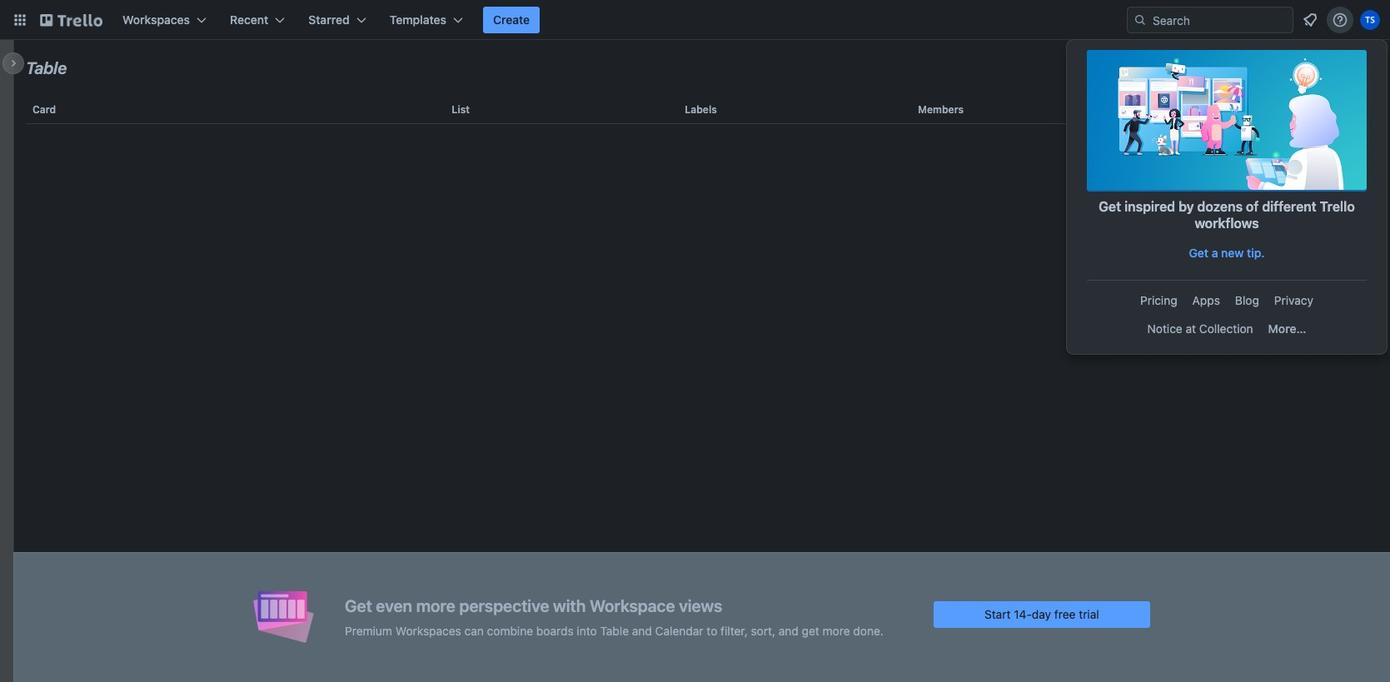 Task type: locate. For each thing, give the bounding box(es) containing it.
filters button
[[1310, 55, 1374, 82]]

0 horizontal spatial table
[[26, 58, 67, 77]]

a
[[1212, 246, 1218, 260]]

start 14-day free trial
[[985, 607, 1099, 621]]

get left a at top right
[[1189, 246, 1209, 260]]

table
[[26, 58, 67, 77], [600, 623, 629, 638]]

to
[[707, 623, 717, 638]]

table up the card
[[26, 58, 67, 77]]

0 vertical spatial workspaces
[[122, 12, 190, 27]]

row containing card
[[26, 90, 1378, 130]]

pricing
[[1140, 293, 1178, 307]]

get a new tip. button
[[1087, 240, 1367, 267]]

14-
[[1014, 607, 1032, 621]]

1 vertical spatial workspaces
[[395, 623, 461, 638]]

at
[[1186, 322, 1196, 336]]

get inside "get inspired by dozens of different trello workflows"
[[1099, 199, 1121, 214]]

1 horizontal spatial more
[[823, 623, 850, 638]]

0 horizontal spatial and
[[632, 623, 652, 638]]

into
[[577, 623, 597, 638]]

1 vertical spatial get
[[1189, 246, 1209, 260]]

get inside get even more perspective with workspace views premium workspaces can combine boards into table and calendar to filter, sort, and get more done.
[[345, 596, 372, 615]]

1 horizontal spatial table
[[600, 623, 629, 638]]

create
[[493, 12, 530, 27]]

with
[[553, 596, 586, 615]]

templates button
[[380, 7, 473, 33]]

1 horizontal spatial workspaces
[[395, 623, 461, 638]]

members button
[[911, 90, 1145, 130]]

row
[[26, 90, 1378, 130]]

2 and from the left
[[779, 623, 799, 638]]

notice at collection
[[1148, 322, 1253, 336]]

dozens
[[1197, 199, 1243, 214]]

get even more perspective with workspace views premium workspaces can combine boards into table and calendar to filter, sort, and get more done.
[[345, 596, 884, 638]]

and left get
[[779, 623, 799, 638]]

get a new tip.
[[1189, 246, 1265, 260]]

back to home image
[[40, 7, 102, 33]]

workspaces button
[[112, 7, 217, 33]]

templates
[[390, 12, 446, 27]]

get for inspired
[[1099, 199, 1121, 214]]

filters
[[1335, 61, 1369, 75]]

row inside table
[[26, 90, 1378, 130]]

0 vertical spatial get
[[1099, 199, 1121, 214]]

more right even
[[416, 596, 455, 615]]

labels
[[685, 103, 717, 116]]

list button
[[445, 90, 678, 130]]

table
[[13, 90, 1390, 682]]

tip.
[[1247, 246, 1265, 260]]

tara schultz (taraschultz7) image
[[1360, 10, 1380, 30]]

table right into
[[600, 623, 629, 638]]

date
[[1173, 103, 1195, 116]]

workflows
[[1195, 216, 1259, 231]]

0 horizontal spatial workspaces
[[122, 12, 190, 27]]

privacy
[[1274, 293, 1314, 307]]

1 horizontal spatial and
[[779, 623, 799, 638]]

start 14-day free trial link
[[934, 601, 1150, 628]]

and down workspace
[[632, 623, 652, 638]]

open information menu image
[[1332, 12, 1349, 28]]

members
[[918, 103, 964, 116]]

calendar
[[655, 623, 704, 638]]

primary element
[[0, 0, 1390, 40]]

2 horizontal spatial get
[[1189, 246, 1209, 260]]

0 vertical spatial more
[[416, 596, 455, 615]]

get
[[1099, 199, 1121, 214], [1189, 246, 1209, 260], [345, 596, 372, 615]]

privacy link
[[1268, 287, 1320, 314]]

1 vertical spatial table
[[600, 623, 629, 638]]

0 horizontal spatial more
[[416, 596, 455, 615]]

more right get
[[823, 623, 850, 638]]

starred button
[[298, 7, 376, 33]]

due date
[[1151, 103, 1195, 116]]

card button
[[26, 90, 445, 130]]

premium
[[345, 623, 392, 638]]

blog link
[[1229, 287, 1266, 314]]

2 vertical spatial get
[[345, 596, 372, 615]]

get inside button
[[1189, 246, 1209, 260]]

card
[[32, 103, 56, 116]]

more
[[416, 596, 455, 615], [823, 623, 850, 638]]

start
[[985, 607, 1011, 621]]

1 horizontal spatial get
[[1099, 199, 1121, 214]]

perspective
[[459, 596, 549, 615]]

Table text field
[[26, 52, 67, 84]]

starred
[[308, 12, 350, 27]]

0 horizontal spatial get
[[345, 596, 372, 615]]

trial
[[1079, 607, 1099, 621]]

get up premium
[[345, 596, 372, 615]]

and
[[632, 623, 652, 638], [779, 623, 799, 638]]

get left inspired
[[1099, 199, 1121, 214]]

more… button
[[1262, 316, 1313, 342]]

workspace
[[590, 596, 675, 615]]

workspaces
[[122, 12, 190, 27], [395, 623, 461, 638]]



Task type: describe. For each thing, give the bounding box(es) containing it.
apps
[[1192, 293, 1220, 307]]

0 vertical spatial table
[[26, 58, 67, 77]]

pricing link
[[1134, 287, 1184, 314]]

blog
[[1235, 293, 1259, 307]]

create button
[[483, 7, 540, 33]]

table containing card
[[13, 90, 1390, 682]]

even
[[376, 596, 412, 615]]

get for a
[[1189, 246, 1209, 260]]

due
[[1151, 103, 1171, 116]]

Search field
[[1147, 7, 1293, 32]]

inspired
[[1125, 199, 1175, 214]]

get inspired by dozens of different trello workflows
[[1099, 199, 1355, 231]]

due date button
[[1145, 90, 1378, 130]]

search image
[[1134, 13, 1147, 27]]

workspaces inside workspaces popup button
[[122, 12, 190, 27]]

of
[[1246, 199, 1259, 214]]

labels button
[[678, 90, 911, 130]]

1 and from the left
[[632, 623, 652, 638]]

collection
[[1199, 322, 1253, 336]]

list
[[452, 103, 470, 116]]

get for even
[[345, 596, 372, 615]]

get
[[802, 623, 819, 638]]

views
[[679, 596, 722, 615]]

day
[[1032, 607, 1051, 621]]

trello
[[1320, 199, 1355, 214]]

workspaces inside get even more perspective with workspace views premium workspaces can combine boards into table and calendar to filter, sort, and get more done.
[[395, 623, 461, 638]]

combine
[[487, 623, 533, 638]]

new
[[1221, 246, 1244, 260]]

sort,
[[751, 623, 776, 638]]

0 notifications image
[[1300, 10, 1320, 30]]

free
[[1054, 607, 1076, 621]]

recent
[[230, 12, 268, 27]]

can
[[464, 623, 484, 638]]

notice
[[1148, 322, 1183, 336]]

table inside get even more perspective with workspace views premium workspaces can combine boards into table and calendar to filter, sort, and get more done.
[[600, 623, 629, 638]]

boards
[[536, 623, 574, 638]]

1 vertical spatial more
[[823, 623, 850, 638]]

get inspired by dozens of different trello workflows link
[[1087, 50, 1367, 238]]

by
[[1179, 199, 1194, 214]]

notice at collection link
[[1141, 316, 1260, 342]]

recent button
[[220, 7, 295, 33]]

filter,
[[721, 623, 748, 638]]

different
[[1262, 199, 1317, 214]]

more…
[[1268, 322, 1306, 336]]

done.
[[853, 623, 884, 638]]

apps link
[[1186, 287, 1227, 314]]



Task type: vqa. For each thing, say whether or not it's contained in the screenshot.
the topmost Workspaces
yes



